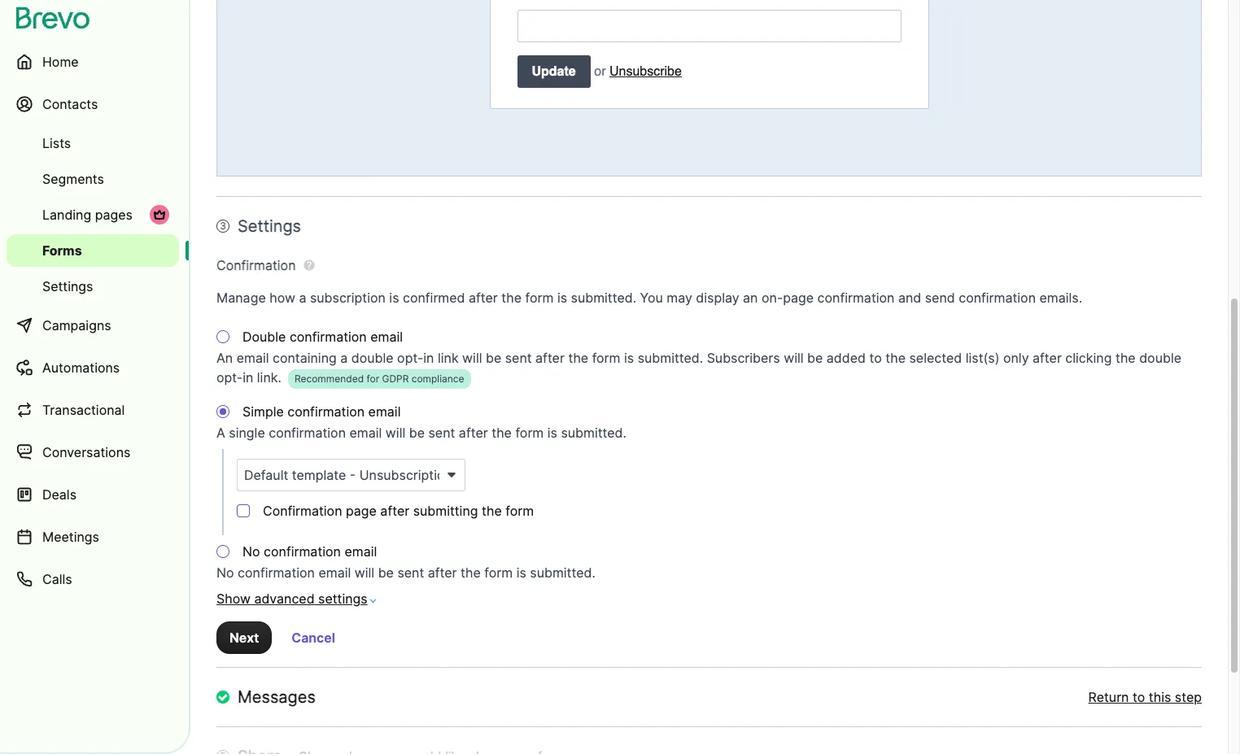 Task type: locate. For each thing, give the bounding box(es) containing it.
to right "added"
[[869, 350, 882, 366]]

opt-
[[397, 350, 423, 366], [216, 370, 243, 386]]

sent inside the 'an email containing a double opt-in link will be sent after the form is submitted. subscribers will be added to the selected list(s) only after clicking the double opt-in link.'
[[505, 350, 532, 366]]

sent
[[505, 350, 532, 366], [428, 425, 455, 441], [397, 565, 424, 581]]

1 horizontal spatial to
[[1133, 689, 1145, 706]]

email up recommended for gdpr compliance
[[370, 329, 403, 345]]

a
[[299, 290, 306, 306], [340, 350, 348, 366]]

1 vertical spatial opt-
[[216, 370, 243, 386]]

lists link
[[7, 127, 179, 159]]

submitting
[[413, 503, 478, 519]]

landing
[[42, 207, 91, 223]]

1 vertical spatial in
[[243, 370, 253, 386]]

will right link
[[462, 350, 482, 366]]

0 horizontal spatial sent
[[397, 565, 424, 581]]

a up recommended
[[340, 350, 348, 366]]

manage
[[216, 290, 266, 306]]

no confirmation email
[[242, 544, 377, 560]]

confirmation up manage
[[216, 257, 296, 274]]

home link
[[7, 42, 179, 81]]

link
[[438, 350, 459, 366]]

be left "added"
[[807, 350, 823, 366]]

confirmation up show advanced settings
[[264, 544, 341, 560]]

will right subscribers
[[784, 350, 804, 366]]

segments link
[[7, 163, 179, 195]]

1 horizontal spatial sent
[[428, 425, 455, 441]]

submitted. inside the 'an email containing a double opt-in link will be sent after the form is submitted. subscribers will be added to the selected list(s) only after clicking the double opt-in link.'
[[638, 350, 703, 366]]

1 vertical spatial settings
[[42, 278, 93, 295]]

no confirmation email will be sent after the form is submitted.
[[216, 565, 595, 581]]

campaigns link
[[7, 306, 179, 345]]

email inside the 'an email containing a double opt-in link will be sent after the form is submitted. subscribers will be added to the selected list(s) only after clicking the double opt-in link.'
[[237, 350, 269, 366]]

0 vertical spatial settings
[[238, 217, 301, 236]]

confirmation page after submitting the form
[[263, 503, 534, 519]]

single
[[229, 425, 265, 441]]

2 double from the left
[[1139, 350, 1181, 366]]

segments
[[42, 171, 104, 187]]

to inside the 'an email containing a double opt-in link will be sent after the form is submitted. subscribers will be added to the selected list(s) only after clicking the double opt-in link.'
[[869, 350, 882, 366]]

2 horizontal spatial sent
[[505, 350, 532, 366]]

contacts
[[42, 96, 98, 112]]

page right an
[[783, 290, 814, 306]]

return image
[[216, 691, 229, 704]]

page
[[783, 290, 814, 306], [346, 503, 377, 519]]

confirmation down the simple confirmation email
[[269, 425, 346, 441]]

email
[[370, 329, 403, 345], [237, 350, 269, 366], [368, 404, 401, 420], [349, 425, 382, 441], [345, 544, 377, 560], [318, 565, 351, 581]]

0 horizontal spatial no
[[216, 565, 234, 581]]

be right link
[[486, 350, 501, 366]]

confirmation for confirmation
[[216, 257, 296, 274]]

update
[[532, 64, 576, 79]]

meetings link
[[7, 517, 179, 557]]

next
[[229, 630, 259, 646]]

a right how
[[299, 290, 306, 306]]

conversations
[[42, 444, 130, 461]]

0 horizontal spatial in
[[243, 370, 253, 386]]

opt- up the gdpr
[[397, 350, 423, 366]]

confirmation
[[817, 290, 895, 306], [959, 290, 1036, 306], [290, 329, 367, 345], [287, 404, 365, 420], [269, 425, 346, 441], [264, 544, 341, 560], [238, 565, 315, 581]]

None text field
[[517, 10, 901, 42]]

forms link
[[7, 234, 179, 267]]

page up no confirmation email on the left bottom of the page
[[346, 503, 377, 519]]

1 horizontal spatial page
[[783, 290, 814, 306]]

1 vertical spatial confirmation
[[263, 503, 342, 519]]

0 vertical spatial to
[[869, 350, 882, 366]]

confirmation right send
[[959, 290, 1036, 306]]

confirmation
[[216, 257, 296, 274], [263, 503, 342, 519]]

email for simple confirmation email
[[368, 404, 401, 420]]

settings right 3
[[238, 217, 301, 236]]

2 vertical spatial sent
[[397, 565, 424, 581]]

email down recommended for gdpr compliance
[[368, 404, 401, 420]]

double confirmation email
[[242, 329, 403, 345]]

1 vertical spatial page
[[346, 503, 377, 519]]

1 vertical spatial no
[[216, 565, 234, 581]]

double up for
[[351, 350, 394, 366]]

is
[[389, 290, 399, 306], [557, 290, 567, 306], [624, 350, 634, 366], [547, 425, 557, 441], [516, 565, 526, 581]]

list(s)
[[966, 350, 1000, 366]]

next button
[[216, 622, 272, 654]]

sent down compliance
[[428, 425, 455, 441]]

meetings
[[42, 529, 99, 545]]

1 horizontal spatial settings
[[238, 217, 301, 236]]

0 vertical spatial in
[[423, 350, 434, 366]]

in
[[423, 350, 434, 366], [243, 370, 253, 386]]

show advanced settings
[[216, 591, 368, 607]]

email up no confirmation email will be sent after the form is submitted.
[[345, 544, 377, 560]]

0 vertical spatial page
[[783, 290, 814, 306]]

sent down confirmation page after submitting the form
[[397, 565, 424, 581]]

for
[[367, 373, 379, 385]]

settings down 'forms'
[[42, 278, 93, 295]]

0 vertical spatial a
[[299, 290, 306, 306]]

confirmation up no confirmation email on the left bottom of the page
[[263, 503, 342, 519]]

landing pages link
[[7, 199, 179, 231]]

0 vertical spatial no
[[242, 544, 260, 560]]

0 horizontal spatial a
[[299, 290, 306, 306]]

show
[[216, 591, 251, 607]]

confirmation for confirmation page after submitting the form
[[263, 503, 342, 519]]

subscription
[[310, 290, 386, 306]]

1 vertical spatial sent
[[428, 425, 455, 441]]

to
[[869, 350, 882, 366], [1133, 689, 1145, 706]]

email up settings
[[318, 565, 351, 581]]

an email containing a double opt-in link will be sent after the form is submitted. subscribers will be added to the selected list(s) only after clicking the double opt-in link.
[[216, 350, 1181, 386]]

opt- down an
[[216, 370, 243, 386]]

may
[[667, 290, 692, 306]]

1 horizontal spatial no
[[242, 544, 260, 560]]

1 horizontal spatial a
[[340, 350, 348, 366]]

left___rvooi image
[[153, 208, 166, 221]]

subscribers
[[707, 350, 780, 366]]

forms
[[42, 242, 82, 259]]

0 horizontal spatial double
[[351, 350, 394, 366]]

simple
[[242, 404, 284, 420]]

the
[[501, 290, 522, 306], [568, 350, 588, 366], [885, 350, 906, 366], [1115, 350, 1136, 366], [492, 425, 512, 441], [482, 503, 502, 519], [461, 565, 481, 581]]

settings
[[238, 217, 301, 236], [42, 278, 93, 295]]

0 horizontal spatial to
[[869, 350, 882, 366]]

0 vertical spatial sent
[[505, 350, 532, 366]]

1 vertical spatial to
[[1133, 689, 1145, 706]]

will
[[462, 350, 482, 366], [784, 350, 804, 366], [386, 425, 405, 441], [355, 565, 374, 581]]

automations link
[[7, 348, 179, 387]]

be
[[486, 350, 501, 366], [807, 350, 823, 366], [409, 425, 425, 441], [378, 565, 394, 581]]

in left link. on the left of the page
[[243, 370, 253, 386]]

form
[[525, 290, 554, 306], [592, 350, 620, 366], [515, 425, 544, 441], [505, 503, 534, 519], [484, 565, 513, 581]]

conversations link
[[7, 433, 179, 472]]

unsubscribe
[[609, 64, 682, 79]]

1 vertical spatial a
[[340, 350, 348, 366]]

double right clicking
[[1139, 350, 1181, 366]]

email down double
[[237, 350, 269, 366]]

and
[[898, 290, 921, 306]]

double
[[351, 350, 394, 366], [1139, 350, 1181, 366]]

campaigns
[[42, 317, 111, 334]]

display
[[696, 290, 739, 306]]

sent right link
[[505, 350, 532, 366]]

confirmed
[[403, 290, 465, 306]]

or
[[594, 64, 606, 79]]

to left the this
[[1133, 689, 1145, 706]]

in left link
[[423, 350, 434, 366]]

1 horizontal spatial opt-
[[397, 350, 423, 366]]

containing
[[273, 350, 337, 366]]

1 horizontal spatial double
[[1139, 350, 1181, 366]]

submitted.
[[571, 290, 636, 306], [638, 350, 703, 366], [561, 425, 626, 441], [530, 565, 595, 581]]

0 vertical spatial confirmation
[[216, 257, 296, 274]]

no
[[242, 544, 260, 560], [216, 565, 234, 581]]

a single confirmation email will be sent after the form is submitted.
[[216, 425, 626, 441]]

0 vertical spatial opt-
[[397, 350, 423, 366]]



Task type: describe. For each thing, give the bounding box(es) containing it.
link.
[[257, 370, 281, 386]]

contacts link
[[7, 85, 179, 124]]

settings
[[318, 591, 368, 607]]

pages
[[95, 207, 133, 223]]

messages
[[238, 688, 316, 707]]

added
[[827, 350, 866, 366]]

on-
[[762, 290, 783, 306]]

return
[[1088, 689, 1129, 706]]

return to this step
[[1088, 689, 1202, 706]]

gdpr
[[382, 373, 409, 385]]

you
[[640, 290, 663, 306]]

email for no confirmation email will be sent after the form is submitted.
[[318, 565, 351, 581]]

be down confirmation page after submitting the form
[[378, 565, 394, 581]]

0 horizontal spatial settings
[[42, 278, 93, 295]]

transactional link
[[7, 391, 179, 430]]

be down compliance
[[409, 425, 425, 441]]

a
[[216, 425, 225, 441]]

simple confirmation email
[[242, 404, 401, 420]]

transactional
[[42, 402, 125, 418]]

cancel button
[[278, 622, 348, 654]]

clicking
[[1065, 350, 1112, 366]]

confirmation left and on the top of the page
[[817, 290, 895, 306]]

cancel
[[291, 630, 335, 646]]

email for no confirmation email
[[345, 544, 377, 560]]

1 double from the left
[[351, 350, 394, 366]]

an
[[216, 350, 233, 366]]

3
[[220, 220, 226, 232]]

no for no confirmation email will be sent after the form is submitted.
[[216, 565, 234, 581]]

1 horizontal spatial in
[[423, 350, 434, 366]]

a inside the 'an email containing a double opt-in link will be sent after the form is submitted. subscribers will be added to the selected list(s) only after clicking the double opt-in link.'
[[340, 350, 348, 366]]

calls
[[42, 571, 72, 587]]

automations
[[42, 360, 120, 376]]

confirmation up "containing"
[[290, 329, 367, 345]]

compliance
[[411, 373, 464, 385]]

deals
[[42, 487, 76, 503]]

lists
[[42, 135, 71, 151]]

step
[[1175, 689, 1202, 706]]

to inside return to this step button
[[1133, 689, 1145, 706]]

will down the gdpr
[[386, 425, 405, 441]]

email down the simple confirmation email
[[349, 425, 382, 441]]

selected
[[909, 350, 962, 366]]

0 horizontal spatial page
[[346, 503, 377, 519]]

emails.
[[1039, 290, 1082, 306]]

only
[[1003, 350, 1029, 366]]

double
[[242, 329, 286, 345]]

calls link
[[7, 560, 179, 599]]

advanced
[[254, 591, 315, 607]]

confirmation up advanced
[[238, 565, 315, 581]]

will up settings
[[355, 565, 374, 581]]

an
[[743, 290, 758, 306]]

0 horizontal spatial opt-
[[216, 370, 243, 386]]

confirmation down recommended
[[287, 404, 365, 420]]

recommended for gdpr compliance
[[294, 373, 464, 385]]

is inside the 'an email containing a double opt-in link will be sent after the form is submitted. subscribers will be added to the selected list(s) only after clicking the double opt-in link.'
[[624, 350, 634, 366]]

home
[[42, 54, 79, 70]]

manage how a subscription is confirmed after the form is submitted. you may display an on-page confirmation and send confirmation emails.
[[216, 290, 1082, 306]]

landing pages
[[42, 207, 133, 223]]

email for double confirmation email
[[370, 329, 403, 345]]

this
[[1149, 689, 1171, 706]]

return to this step button
[[1088, 688, 1202, 707]]

recommended
[[294, 373, 364, 385]]

send
[[925, 290, 955, 306]]

or unsubscribe
[[594, 64, 682, 79]]

no for no confirmation email
[[242, 544, 260, 560]]

form inside the 'an email containing a double opt-in link will be sent after the form is submitted. subscribers will be added to the selected list(s) only after clicking the double opt-in link.'
[[592, 350, 620, 366]]

deals link
[[7, 475, 179, 514]]

settings link
[[7, 270, 179, 303]]

how
[[269, 290, 295, 306]]



Task type: vqa. For each thing, say whether or not it's contained in the screenshot.
THE EMAIL associated with No confirmation email
yes



